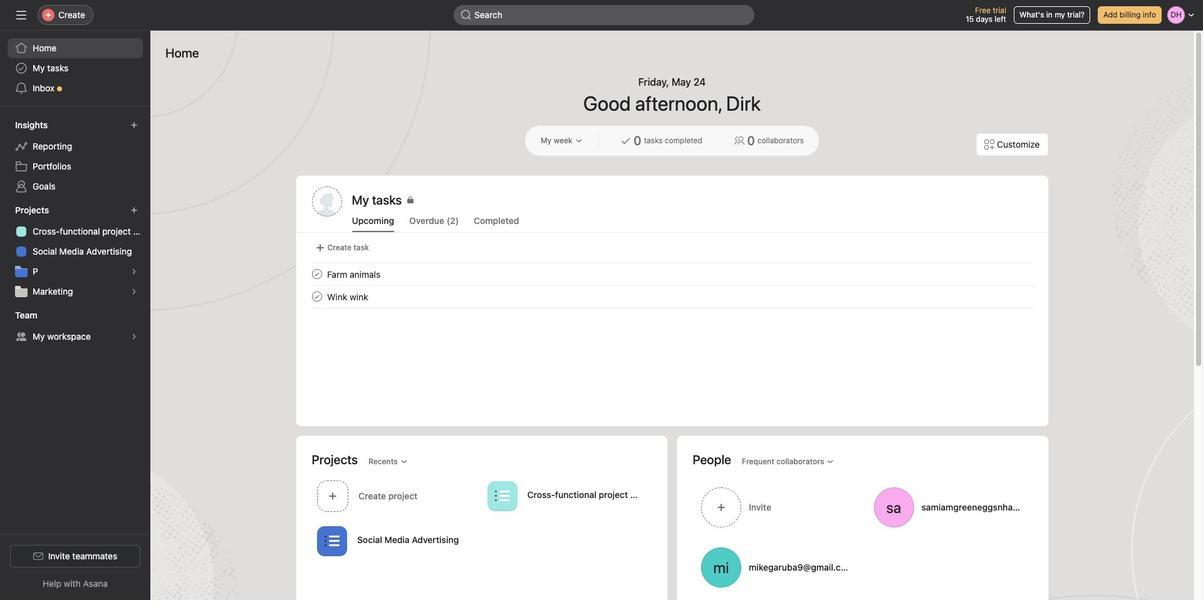 Task type: describe. For each thing, give the bounding box(es) containing it.
mark complete image for mark complete checkbox
[[309, 290, 324, 305]]

new insights image
[[130, 122, 138, 129]]

hide sidebar image
[[16, 10, 26, 20]]

teams element
[[0, 305, 150, 350]]

insights element
[[0, 114, 150, 199]]



Task type: vqa. For each thing, say whether or not it's contained in the screenshot.
Add billing info
no



Task type: locate. For each thing, give the bounding box(es) containing it.
1 vertical spatial list item
[[312, 478, 482, 516]]

mark complete image
[[309, 267, 324, 282], [309, 290, 324, 305]]

prominent image
[[461, 10, 471, 20]]

add profile photo image
[[312, 187, 342, 217]]

mark complete image inside list item
[[309, 290, 324, 305]]

mark complete image for mark complete option
[[309, 267, 324, 282]]

2 mark complete image from the top
[[309, 290, 324, 305]]

0 vertical spatial mark complete image
[[309, 267, 324, 282]]

list image
[[494, 489, 509, 504]]

list box
[[454, 5, 754, 25]]

1 mark complete image from the top
[[309, 267, 324, 282]]

global element
[[0, 31, 150, 106]]

mark complete image up mark complete checkbox
[[309, 267, 324, 282]]

projects element
[[0, 199, 150, 305]]

Mark complete checkbox
[[309, 267, 324, 282]]

list item
[[297, 286, 1048, 308], [312, 478, 482, 516]]

Mark complete checkbox
[[309, 290, 324, 305]]

mark complete image down mark complete option
[[309, 290, 324, 305]]

1 vertical spatial mark complete image
[[309, 290, 324, 305]]

list image
[[324, 534, 339, 549]]

0 vertical spatial list item
[[297, 286, 1048, 308]]



